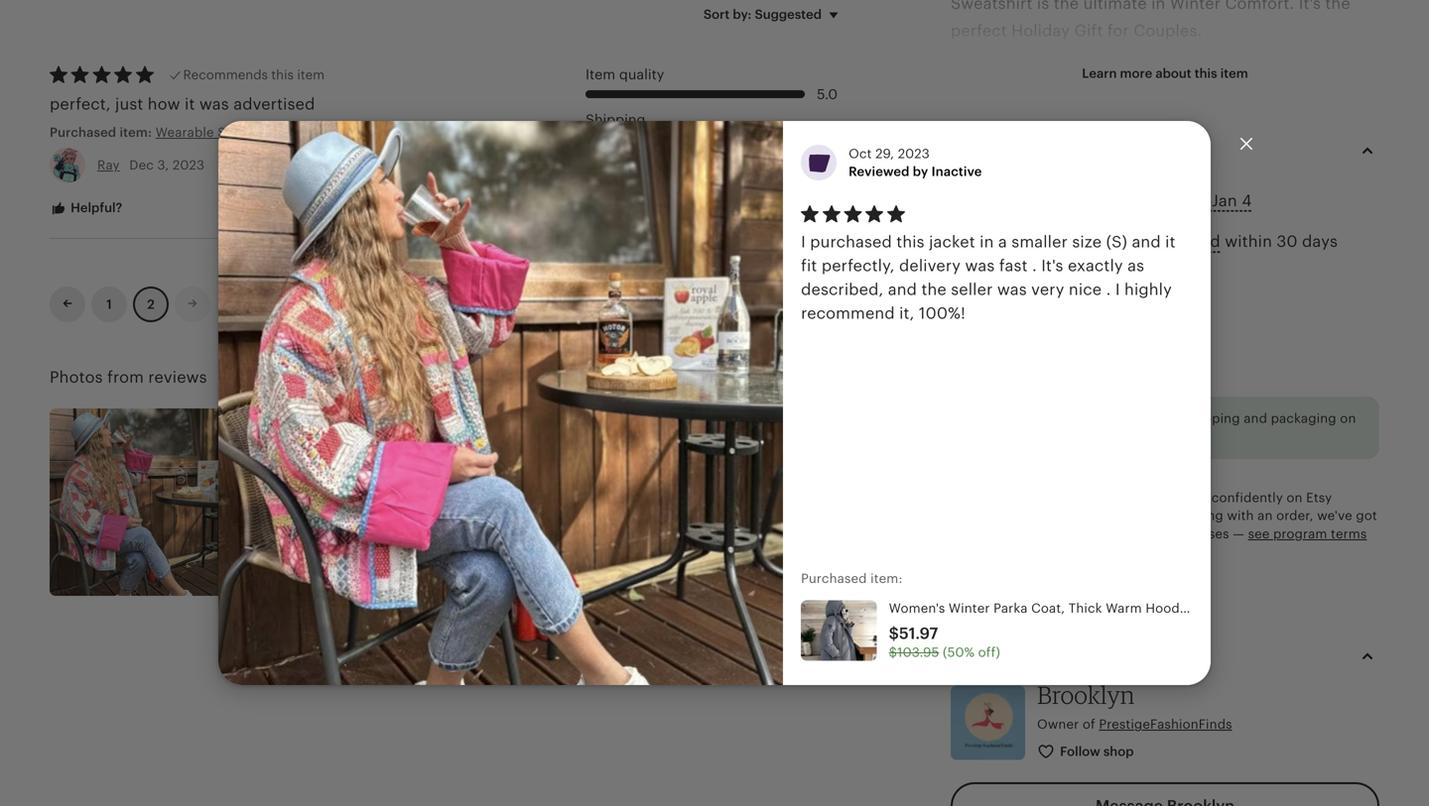 Task type: vqa. For each thing, say whether or not it's contained in the screenshot.
cars
no



Task type: locate. For each thing, give the bounding box(es) containing it.
0 vertical spatial your
[[977, 238, 1011, 256]]

and inside the "the perfect blend of comfort and style, it's a must-have for your winter wardrobe. ----------------------------------------- •✨ features: material: fleece cozy & warm - perfect xmas gift for your loved one size : bust:50.39"length:40.55"sleeve length:26.77""
[[1179, 211, 1208, 229]]

it right the how at left top
[[185, 95, 195, 113]]

sleeves
[[1052, 130, 1109, 148]]

packaging
[[1271, 411, 1337, 426]]

xmas
[[1128, 346, 1171, 364]]

1 vertical spatial it
[[1165, 233, 1176, 251]]

etsy
[[963, 411, 989, 426], [1306, 491, 1332, 506]]

customer service
[[586, 157, 703, 173]]

1 vertical spatial to
[[951, 562, 967, 579]]

dec inside button
[[1152, 192, 1182, 210]]

$ right women's winter parka coat, thick warm hooded y2k puffer jacket, cotton lined zipper coat, stylish snow outwear, christmas gift for her image
[[889, 645, 897, 660]]

us
[[1330, 589, 1347, 606]]

.
[[1032, 257, 1037, 275], [1106, 281, 1111, 299]]

1 horizontal spatial a
[[1258, 76, 1267, 94]]

on up order, at the bottom of page
[[1287, 491, 1303, 506]]

0 vertical spatial 5.0
[[817, 87, 838, 102]]

5.0 for service
[[817, 177, 838, 192]]

exchanges
[[1060, 233, 1143, 251]]

i left the highly
[[1115, 281, 1120, 299]]

it's left not
[[1305, 130, 1327, 148]]

purchases
[[1165, 527, 1229, 542]]

your down knowing on the bottom of page
[[1010, 527, 1038, 542]]

etsy inside shop confidently on etsy knowing if something goes wrong with an order, we've got your back for all eligible purchases —
[[1306, 491, 1332, 506]]

to inside ✿ each order is thoroughly inspected before shipping to ensure completeness. ✿ for any queries or assistance, please message us and we will respond promptly.
[[951, 562, 967, 579]]

0 vertical spatial this
[[271, 67, 294, 82]]

for inside shop confidently on etsy knowing if something goes wrong with an order, we've got your back for all eligible purchases —
[[1076, 527, 1093, 542]]

0 horizontal spatial shipping
[[1018, 273, 1086, 291]]

1 vertical spatial on
[[1287, 491, 1303, 506]]

✿ left each
[[951, 535, 964, 552]]

1 horizontal spatial this
[[896, 233, 925, 251]]

it inside i purchased this jacket in a smaller size (s) and it fit perfectly, delivery was fast . it's exactly as described, and the seller was very nice . i highly recommend it, 100%!
[[1165, 233, 1176, 251]]

2023
[[898, 146, 930, 161], [173, 158, 205, 173]]

1 horizontal spatial from
[[1152, 411, 1182, 426]]

was
[[199, 95, 229, 113], [965, 257, 995, 275], [997, 281, 1027, 299]]

eligible
[[1115, 527, 1161, 542]]

this up 'delivery'
[[896, 233, 925, 251]]

a right the 'in'
[[998, 233, 1007, 251]]

1 horizontal spatial it
[[1165, 233, 1176, 251]]

and up (50%
[[951, 616, 980, 633]]

5.0 for quality
[[817, 87, 838, 102]]

i
[[801, 233, 806, 251], [1115, 281, 1120, 299]]

1 horizontal spatial on
[[1340, 411, 1356, 426]]

of up follow shop button
[[1083, 718, 1095, 733]]

cozy
[[951, 346, 989, 364]]

2
[[147, 297, 155, 312]]

0 horizontal spatial purchased item:
[[50, 125, 156, 140]]

perfect
[[1068, 346, 1124, 364]]

0 vertical spatial to
[[1182, 103, 1198, 121]]

1 vertical spatial purchased item:
[[801, 572, 903, 587]]

and left packaging on the bottom right of page
[[1244, 411, 1267, 426]]

a up the 30
[[1285, 211, 1293, 229]]

1 horizontal spatial to
[[1182, 103, 1198, 121]]

purchased item: down perfect,
[[50, 125, 156, 140]]

1 horizontal spatial 2023
[[898, 146, 930, 161]]

$ up '103.95'
[[889, 625, 899, 643]]

shipping down the gift
[[1186, 411, 1240, 426]]

1 vertical spatial it's
[[1258, 211, 1280, 229]]

$ 51.97 $ 103.95 (50% off)
[[889, 625, 1000, 660]]

for
[[951, 238, 972, 256], [1208, 346, 1230, 364], [1076, 527, 1093, 542]]

1 horizontal spatial etsy
[[1306, 491, 1332, 506]]

highly
[[1124, 281, 1172, 299]]

item
[[297, 67, 325, 82]]

1 vertical spatial shipping
[[1186, 411, 1240, 426]]

and up material,
[[1245, 103, 1274, 121]]

seller
[[951, 281, 993, 299]]

dec
[[129, 158, 154, 173], [1152, 192, 1182, 210]]

purchased inside photos from reviews dialog
[[801, 572, 867, 587]]

etsy inside etsy offsets carbon emissions from shipping and packaging on this purchase.
[[963, 411, 989, 426]]

. left it's
[[1032, 257, 1037, 275]]

2023 up by
[[898, 146, 930, 161]]

0 vertical spatial of
[[1093, 211, 1109, 229]]

0 horizontal spatial etsy
[[963, 411, 989, 426]]

20-
[[1186, 192, 1212, 210]]

1 vertical spatial of
[[1083, 718, 1095, 733]]

. right nice
[[1106, 281, 1111, 299]]

your inside shop confidently on etsy knowing if something goes wrong with an order, we've got your back for all eligible purchases —
[[1010, 527, 1038, 542]]

on right packaging on the bottom right of page
[[1340, 411, 1356, 426]]

unique
[[1271, 76, 1325, 94]]

order
[[1010, 535, 1052, 552]]

owner
[[1037, 718, 1079, 733]]

dec left 3,
[[129, 158, 154, 173]]

item:
[[120, 125, 152, 140], [871, 572, 903, 587]]

0 vertical spatial from
[[107, 369, 144, 387]]

0 vertical spatial for
[[951, 238, 972, 256]]

0 vertical spatial it
[[185, 95, 195, 113]]

0 vertical spatial dec
[[129, 158, 154, 173]]

0 vertical spatial i
[[801, 233, 806, 251]]

shop confidently on etsy knowing if something goes wrong with an order, we've got your back for all eligible purchases —
[[1010, 491, 1377, 542]]

shipping down winter
[[1018, 273, 1086, 291]]

1 vertical spatial this
[[896, 233, 925, 251]]

from right photos
[[107, 369, 144, 387]]

your
[[977, 238, 1011, 256], [1234, 346, 1269, 364], [1010, 527, 1038, 542]]

for left all
[[1076, 527, 1093, 542]]

dec up comfort on the top of the page
[[1152, 192, 1182, 210]]

2 horizontal spatial was
[[997, 281, 1027, 299]]

1 vertical spatial &
[[994, 346, 1005, 364]]

a for i purchased this jacket in a smaller size (s) and it fit perfectly, delivery was fast . it's exactly as described, and the seller was very nice . i highly recommend it, 100%!
[[998, 233, 1007, 251]]

a inside i purchased this jacket in a smaller size (s) and it fit perfectly, delivery was fast . it's exactly as described, and the seller was very nice . i highly recommend it, 100%!
[[998, 233, 1007, 251]]

this left purchase.
[[963, 431, 986, 446]]

for left the 'in'
[[951, 238, 972, 256]]

with
[[1227, 509, 1254, 524]]

from right "emissions"
[[1152, 411, 1182, 426]]

gift
[[1175, 346, 1204, 364]]

1 horizontal spatial &
[[1044, 233, 1056, 251]]

a inside this oversized hooded blanket features a unique and hassle-free design that's easy to wear and take off. with its long sleeves and soft fleece material, it's not only functional but also incredibly cozy.
[[1258, 76, 1267, 94]]

on
[[1340, 411, 1356, 426], [1287, 491, 1303, 506]]

1 horizontal spatial was
[[965, 257, 995, 275]]

1 vertical spatial $
[[889, 645, 897, 660]]

1 horizontal spatial dec
[[1152, 192, 1182, 210]]

photos
[[50, 369, 103, 387]]

and up off.
[[1329, 76, 1358, 94]]

brooklyn image
[[951, 686, 1025, 761]]

103.95
[[897, 645, 939, 660]]

2 vertical spatial was
[[997, 281, 1027, 299]]

inactive
[[932, 164, 982, 179]]

material:
[[951, 319, 1018, 337]]

of up exchanges
[[1093, 211, 1109, 229]]

purchased item: inside photos from reviews dialog
[[801, 572, 903, 587]]

a
[[1258, 76, 1267, 94], [1285, 211, 1293, 229], [998, 233, 1007, 251]]

blanket
[[1129, 76, 1186, 94]]

etsy left the offsets
[[963, 411, 989, 426]]

0 horizontal spatial &
[[994, 346, 1005, 364]]

your left loved
[[1234, 346, 1269, 364]]

1 horizontal spatial purchased
[[801, 572, 867, 587]]

purchased down perfect,
[[50, 125, 116, 140]]

(50%
[[943, 645, 975, 660]]

2 horizontal spatial for
[[1208, 346, 1230, 364]]

we've
[[1317, 509, 1353, 524]]

its
[[990, 130, 1009, 148]]

& right the cozy
[[994, 346, 1005, 364]]

1 5.0 from the top
[[817, 87, 838, 102]]

winter
[[1016, 238, 1065, 256]]

& up it's
[[1044, 233, 1056, 251]]

2 5.0 from the top
[[817, 132, 838, 147]]

&
[[1044, 233, 1056, 251], [994, 346, 1005, 364]]

to left ensure
[[951, 562, 967, 579]]

2023 for 3,
[[173, 158, 205, 173]]

dec for dec 3, 2023
[[129, 158, 154, 173]]

2 vertical spatial shipping
[[1299, 535, 1366, 552]]

0 horizontal spatial to
[[951, 562, 967, 579]]

to right the easy
[[1182, 103, 1198, 121]]

a left unique
[[1258, 76, 1267, 94]]

0 vertical spatial on
[[1340, 411, 1356, 426]]

3 5.0 from the top
[[817, 177, 838, 192]]

1 link
[[91, 287, 127, 323]]

it,
[[899, 305, 914, 323]]

2 horizontal spatial a
[[1285, 211, 1293, 229]]

1 horizontal spatial shipping
[[1186, 411, 1240, 426]]

also
[[1101, 157, 1133, 175]]

0 horizontal spatial .
[[1032, 257, 1037, 275]]

design
[[1040, 103, 1092, 121]]

1 vertical spatial i
[[1115, 281, 1120, 299]]

carbon
[[1038, 411, 1083, 426]]

0 vertical spatial was
[[199, 95, 229, 113]]

recommends this item
[[183, 67, 325, 82]]

0 horizontal spatial for
[[951, 238, 972, 256]]

reviews
[[148, 369, 207, 387]]

must-
[[1298, 211, 1342, 229]]

2 $ from the top
[[889, 645, 897, 660]]

0 vertical spatial a
[[1258, 76, 1267, 94]]

the
[[951, 211, 979, 229]]

29,
[[875, 146, 894, 161]]

0 vertical spatial it's
[[1305, 130, 1327, 148]]

was down the 'in'
[[965, 257, 995, 275]]

each
[[968, 535, 1006, 552]]

1 horizontal spatial item:
[[871, 572, 903, 587]]

it's up the 30
[[1258, 211, 1280, 229]]

shipping inside ✿ each order is thoroughly inspected before shipping to ensure completeness. ✿ for any queries or assistance, please message us and we will respond promptly.
[[1299, 535, 1366, 552]]

delivery
[[899, 257, 961, 275]]

in
[[980, 233, 994, 251]]

2 horizontal spatial shipping
[[1299, 535, 1366, 552]]

2 vertical spatial this
[[963, 431, 986, 446]]

0 horizontal spatial dec
[[129, 158, 154, 173]]

from
[[107, 369, 144, 387], [1152, 411, 1182, 426]]

this left the item
[[271, 67, 294, 82]]

before
[[1244, 535, 1294, 552]]

0 horizontal spatial on
[[1287, 491, 1303, 506]]

1 horizontal spatial it's
[[1305, 130, 1327, 148]]

was down fast on the top
[[997, 281, 1027, 299]]

shipping inside etsy offsets carbon emissions from shipping and packaging on this purchase.
[[1186, 411, 1240, 426]]

nice
[[1069, 281, 1102, 299]]

1 horizontal spatial for
[[1076, 527, 1093, 542]]

1 horizontal spatial i
[[1115, 281, 1120, 299]]

0 horizontal spatial a
[[998, 233, 1007, 251]]

shipping down the we've
[[1299, 535, 1366, 552]]

0 horizontal spatial this
[[271, 67, 294, 82]]

1 vertical spatial .
[[1106, 281, 1111, 299]]

1 vertical spatial for
[[1208, 346, 1230, 364]]

the
[[921, 281, 947, 299]]

30
[[1277, 233, 1298, 251]]

for right the gift
[[1208, 346, 1230, 364]]

i up fit
[[801, 233, 806, 251]]

0 horizontal spatial purchased
[[50, 125, 116, 140]]

1 vertical spatial from
[[1152, 411, 1182, 426]]

recommend
[[801, 305, 895, 323]]

from inside etsy offsets carbon emissions from shipping and packaging on this purchase.
[[1152, 411, 1182, 426]]

2 horizontal spatial this
[[963, 431, 986, 446]]

1 vertical spatial dec
[[1152, 192, 1182, 210]]

1 vertical spatial etsy
[[1306, 491, 1332, 506]]

1 horizontal spatial purchased item:
[[801, 572, 903, 587]]

1 $ from the top
[[889, 625, 899, 643]]

item: down the just
[[120, 125, 152, 140]]

2 vertical spatial a
[[998, 233, 1007, 251]]

item quality
[[586, 67, 664, 82]]

it's inside this oversized hooded blanket features a unique and hassle-free design that's easy to wear and take off. with its long sleeves and soft fleece material, it's not only functional but also incredibly cozy.
[[1305, 130, 1327, 148]]

shipping
[[586, 112, 645, 128]]

purchased up women's winter parka coat, thick warm hooded y2k puffer jacket, cotton lined zipper coat, stylish snow outwear, christmas gift for her image
[[801, 572, 867, 587]]

0 vertical spatial item:
[[120, 125, 152, 140]]

1 vertical spatial ✿
[[951, 589, 964, 606]]

0 vertical spatial .
[[1032, 257, 1037, 275]]

1
[[106, 297, 112, 312]]

2 vertical spatial your
[[1010, 527, 1038, 542]]

your up fast on the top
[[977, 238, 1011, 256]]

of inside the brooklyn owner of
[[1083, 718, 1095, 733]]

0 vertical spatial $
[[889, 625, 899, 643]]

0 vertical spatial etsy
[[963, 411, 989, 426]]

brooklyn
[[1037, 681, 1135, 710]]

0 horizontal spatial it's
[[1258, 211, 1280, 229]]

long
[[1013, 130, 1048, 148]]

not
[[1332, 130, 1357, 148]]

100%!
[[919, 305, 966, 323]]

2023 right 3,
[[173, 158, 205, 173]]

5.0
[[817, 87, 838, 102], [817, 132, 838, 147], [817, 177, 838, 192]]

item: up 51.97 at the bottom right
[[871, 572, 903, 587]]

etsy up the we've
[[1306, 491, 1332, 506]]

dec 3, 2023
[[126, 158, 205, 173]]

0 horizontal spatial from
[[107, 369, 144, 387]]

1 ✿ from the top
[[951, 535, 964, 552]]

•✨
[[951, 292, 972, 310]]

loved
[[1273, 346, 1315, 364]]

1 vertical spatial purchased
[[801, 572, 867, 587]]

1 vertical spatial a
[[1285, 211, 1293, 229]]

0 horizontal spatial 2023
[[173, 158, 205, 173]]

queries
[[1029, 589, 1087, 606]]

one
[[1320, 346, 1349, 364]]

1 vertical spatial 5.0
[[817, 132, 838, 147]]

purchased item: up women's winter parka coat, thick warm hooded y2k puffer jacket, cotton lined zipper coat, stylish snow outwear, christmas gift for her image
[[801, 572, 903, 587]]

the perfect blend of comfort and style, it's a must-have for your winter wardrobe. ----------------------------------------- •✨ features: material: fleece cozy & warm - perfect xmas gift for your loved one size : bust:50.39"length:40.55"sleeve length:26.77"
[[951, 211, 1379, 391]]

✿ left for at the right of page
[[951, 589, 964, 606]]

purchased item:
[[50, 125, 156, 140], [801, 572, 903, 587]]

assistance,
[[1112, 589, 1197, 606]]

and
[[1329, 76, 1358, 94], [1245, 103, 1274, 121], [1113, 130, 1142, 148], [1179, 211, 1208, 229], [1132, 233, 1161, 251], [888, 281, 917, 299], [1244, 411, 1267, 426], [951, 616, 980, 633]]

was down recommends
[[199, 95, 229, 113]]

it down comfort on the top of the page
[[1165, 233, 1176, 251]]

0 vertical spatial ✿
[[951, 535, 964, 552]]

of
[[1093, 211, 1109, 229], [1083, 718, 1095, 733]]

2 vertical spatial for
[[1076, 527, 1093, 542]]

and down the 20-
[[1179, 211, 1208, 229]]

1 vertical spatial item:
[[871, 572, 903, 587]]

2 vertical spatial 5.0
[[817, 177, 838, 192]]

2023 inside oct 29, 2023 reviewed by inactive
[[898, 146, 930, 161]]

is
[[1057, 535, 1069, 552]]

0 horizontal spatial i
[[801, 233, 806, 251]]

comfort
[[1113, 211, 1175, 229]]



Task type: describe. For each thing, give the bounding box(es) containing it.
on inside etsy offsets carbon emissions from shipping and packaging on this purchase.
[[1340, 411, 1356, 426]]

0 horizontal spatial item:
[[120, 125, 152, 140]]

oversized
[[987, 76, 1060, 94]]

2023 for 29,
[[898, 146, 930, 161]]

1 horizontal spatial .
[[1106, 281, 1111, 299]]

style,
[[1213, 211, 1254, 229]]

and down the that's
[[1113, 130, 1142, 148]]

0 vertical spatial &
[[1044, 233, 1056, 251]]

described,
[[801, 281, 884, 299]]

promptly.
[[1110, 616, 1184, 633]]

blend
[[1044, 211, 1089, 229]]

free
[[1005, 103, 1036, 121]]

returns
[[981, 233, 1040, 251]]

and inside ✿ each order is thoroughly inspected before shipping to ensure completeness. ✿ for any queries or assistance, please message us and we will respond promptly.
[[951, 616, 980, 633]]

offsets
[[992, 411, 1035, 426]]

order,
[[1276, 509, 1314, 524]]

all
[[1097, 527, 1111, 542]]

0 horizontal spatial it
[[185, 95, 195, 113]]

size
[[951, 373, 983, 391]]

0 vertical spatial purchased item:
[[50, 125, 156, 140]]

very
[[1031, 281, 1064, 299]]

:
[[987, 373, 992, 391]]

0 horizontal spatial was
[[199, 95, 229, 113]]

fast
[[999, 257, 1028, 275]]

something
[[1079, 509, 1146, 524]]

respond
[[1041, 616, 1105, 633]]

oct 29, 2023 reviewed by inactive
[[849, 146, 982, 179]]

this inside etsy offsets carbon emissions from shipping and packaging on this purchase.
[[963, 431, 986, 446]]

with
[[951, 130, 986, 148]]

easy
[[1143, 103, 1178, 121]]

hassle-
[[951, 103, 1005, 121]]

jan
[[1212, 192, 1237, 210]]

features
[[1190, 76, 1253, 94]]

it's inside the "the perfect blend of comfort and style, it's a must-have for your winter wardrobe. ----------------------------------------- •✨ features: material: fleece cozy & warm - perfect xmas gift for your loved one size : bust:50.39"length:40.55"sleeve length:26.77""
[[1258, 211, 1280, 229]]

any
[[998, 589, 1025, 606]]

incredibly
[[1137, 157, 1214, 175]]

2 link
[[133, 287, 169, 323]]

advertised
[[233, 95, 315, 113]]

got
[[1356, 509, 1377, 524]]

service
[[655, 157, 703, 173]]

item: inside photos from reviews dialog
[[871, 572, 903, 587]]

0 vertical spatial shipping
[[1018, 273, 1086, 291]]

quality
[[619, 67, 664, 82]]

dec 20-jan 4
[[1152, 192, 1252, 210]]

1 vertical spatial was
[[965, 257, 995, 275]]

wrong
[[1184, 509, 1224, 524]]

for
[[968, 589, 993, 606]]

it's
[[1041, 257, 1063, 275]]

how
[[148, 95, 180, 113]]

take
[[1278, 103, 1311, 121]]

fleece
[[1181, 130, 1229, 148]]

within
[[1225, 233, 1272, 251]]

to inside this oversized hooded blanket features a unique and hassle-free design that's easy to wear and take off. with its long sleeves and soft fleece material, it's not only functional but also incredibly cozy.
[[1182, 103, 1198, 121]]

have
[[1342, 211, 1379, 229]]

women's winter parka coat, thick warm hooded y2k puffer jacket, cotton lined zipper coat, stylish snow outwear, christmas gift for her image
[[801, 601, 877, 661]]

message
[[1257, 589, 1325, 606]]

back
[[1042, 527, 1072, 542]]

1 vertical spatial your
[[1234, 346, 1269, 364]]

✿ each order is thoroughly inspected before shipping to ensure completeness. ✿ for any queries or assistance, please message us and we will respond promptly.
[[951, 535, 1366, 633]]

size
[[1072, 233, 1102, 251]]

& inside the "the perfect blend of comfort and style, it's a must-have for your winter wardrobe. ----------------------------------------- •✨ features: material: fleece cozy & warm - perfect xmas gift for your loved one size : bust:50.39"length:40.55"sleeve length:26.77""
[[994, 346, 1005, 364]]

thoroughly
[[1073, 535, 1158, 552]]

perfect,
[[50, 95, 111, 113]]

dec for dec 20-jan 4
[[1152, 192, 1182, 210]]

ensure
[[971, 562, 1023, 579]]

2 ✿ from the top
[[951, 589, 964, 606]]

will
[[1011, 616, 1037, 633]]

and down comfort on the top of the page
[[1132, 233, 1161, 251]]

but
[[1071, 157, 1097, 175]]

of inside the "the perfect blend of comfort and style, it's a must-have for your winter wardrobe. ----------------------------------------- •✨ features: material: fleece cozy & warm - perfect xmas gift for your loved one size : bust:50.39"length:40.55"sleeve length:26.77""
[[1093, 211, 1109, 229]]

bust:50.39"length:40.55"sleeve
[[996, 373, 1247, 391]]

follow shop
[[1060, 745, 1134, 760]]

goes
[[1150, 509, 1180, 524]]

exactly
[[1068, 257, 1123, 275]]

a inside the "the perfect blend of comfort and style, it's a must-have for your winter wardrobe. ----------------------------------------- •✨ features: material: fleece cozy & warm - perfect xmas gift for your loved one size : bust:50.39"length:40.55"sleeve length:26.77""
[[1285, 211, 1293, 229]]

fleece
[[1022, 319, 1073, 337]]

knowing
[[1010, 509, 1064, 524]]

51.97
[[899, 625, 938, 643]]

cozy.
[[1219, 157, 1258, 175]]

purchase.
[[989, 431, 1051, 446]]

or
[[1091, 589, 1107, 606]]

functional
[[988, 157, 1066, 175]]

off)
[[978, 645, 1000, 660]]

only
[[951, 157, 984, 175]]

a for this oversized hooded blanket features a unique and hassle-free design that's easy to wear and take off. with its long sleeves and soft fleece material, it's not only functional but also incredibly cozy.
[[1258, 76, 1267, 94]]

follow
[[1060, 745, 1100, 760]]

this inside i purchased this jacket in a smaller size (s) and it fit perfectly, delivery was fast . it's exactly as described, and the seller was very nice . i highly recommend it, 100%!
[[896, 233, 925, 251]]

please
[[1202, 589, 1252, 606]]

smaller
[[1012, 233, 1068, 251]]

hooded
[[1065, 76, 1125, 94]]

and up 'it,' on the top
[[888, 281, 917, 299]]

i purchased this jacket in a smaller size (s) and it fit perfectly, delivery was fast . it's exactly as described, and the seller was very nice . i highly recommend it, 100%!
[[801, 233, 1176, 323]]

features:
[[977, 292, 1048, 310]]

days
[[1302, 233, 1338, 251]]

returns & exchanges accepted button
[[981, 228, 1221, 256]]

by
[[913, 164, 928, 179]]

recommends
[[183, 67, 268, 82]]

photos from reviews dialog
[[0, 0, 1429, 807]]

purchased
[[810, 233, 892, 251]]

follow shop button
[[1022, 734, 1151, 771]]

0 vertical spatial purchased
[[50, 125, 116, 140]]

accepted
[[1147, 233, 1221, 251]]

perfect
[[984, 211, 1040, 229]]

on inside shop confidently on etsy knowing if something goes wrong with an order, we've got your back for all eligible purchases —
[[1287, 491, 1303, 506]]

and inside etsy offsets carbon emissions from shipping and packaging on this purchase.
[[1244, 411, 1267, 426]]



